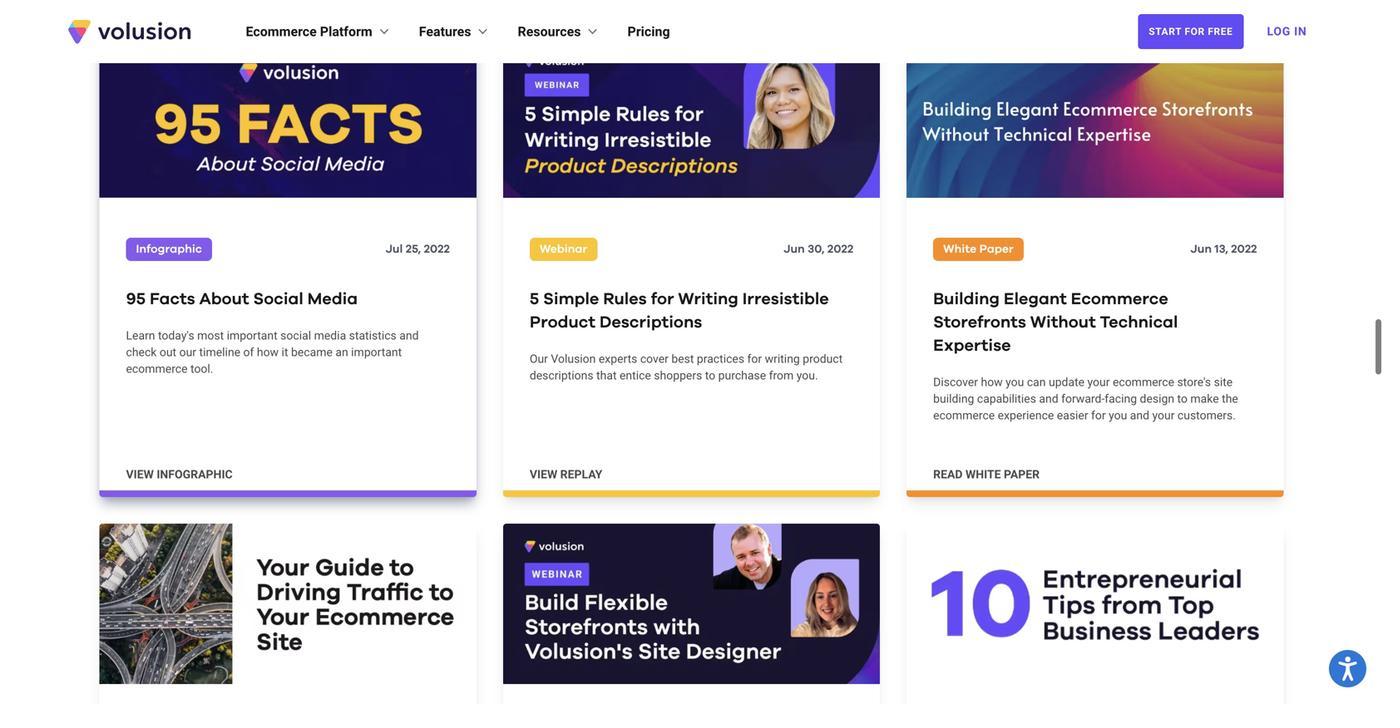 Task type: describe. For each thing, give the bounding box(es) containing it.
building
[[933, 291, 1000, 308]]

product
[[803, 352, 843, 366]]

customers.
[[1178, 409, 1236, 422]]

without
[[1030, 314, 1096, 331]]

facing
[[1105, 392, 1137, 406]]

storefronts
[[933, 314, 1026, 331]]

read white paper
[[933, 468, 1040, 481]]

easier
[[1057, 409, 1088, 422]]

how inside discover how you can update your ecommerce store's site building capabilities and forward-facing design to make the ecommerce experience easier for you and your customers.
[[981, 375, 1003, 389]]

log
[[1267, 25, 1291, 38]]

for
[[1185, 26, 1205, 37]]

building elegant ecommerce storefronts without technical expertise
[[933, 291, 1178, 354]]

volusion
[[551, 352, 596, 366]]

webinar
[[540, 244, 587, 255]]

technical
[[1100, 314, 1178, 331]]

product
[[530, 314, 596, 331]]

0 vertical spatial you
[[1006, 375, 1024, 389]]

features
[[419, 24, 471, 40]]

ecommerce for building elegant ecommerce storefronts without technical expertise
[[933, 409, 995, 422]]

learn today's most important social media statistics and check out our timeline of how it became an important ecommerce tool.
[[126, 329, 419, 376]]

resources button
[[518, 22, 601, 42]]

view for 5 simple rules for writing irresistible product descriptions
[[530, 468, 557, 481]]

jul
[[386, 244, 403, 255]]

timeline
[[199, 346, 240, 359]]

2 vertical spatial and
[[1130, 409, 1149, 422]]

95
[[126, 291, 146, 308]]

writing
[[765, 352, 800, 366]]

2022 for 95 facts about social media
[[424, 244, 450, 255]]

capabilities
[[977, 392, 1036, 406]]

and inside the learn today's most important social media statistics and check out our timeline of how it became an important ecommerce tool.
[[399, 329, 419, 343]]

of
[[243, 346, 254, 359]]

jul 25, 2022
[[386, 244, 450, 255]]

ecommerce platform button
[[246, 22, 392, 42]]

our
[[179, 346, 196, 359]]

start
[[1149, 26, 1182, 37]]

ecommerce inside dropdown button
[[246, 24, 317, 40]]

10 entrepreneurial tips from top business leaders image
[[907, 524, 1284, 684]]

pricing
[[628, 24, 670, 40]]

today's
[[158, 329, 194, 343]]

start for free
[[1149, 26, 1233, 37]]

5 simple rules for writing irresistible product descriptions
[[530, 291, 829, 331]]

2 horizontal spatial ecommerce
[[1113, 375, 1174, 389]]

expertise
[[933, 338, 1011, 354]]

most
[[197, 329, 224, 343]]

jun for building elegant ecommerce storefronts without technical expertise
[[1191, 244, 1212, 255]]

features button
[[419, 22, 491, 42]]

95 facts about social media
[[126, 291, 358, 308]]

discover how you can update your ecommerce store's site building capabilities and forward-facing design to make the ecommerce experience easier for you and your customers.
[[933, 375, 1238, 422]]

view infographic
[[126, 468, 233, 481]]

descriptions
[[600, 314, 702, 331]]

building
[[933, 392, 974, 406]]

experts
[[599, 352, 637, 366]]

site
[[1214, 375, 1233, 389]]

view replay button
[[530, 467, 602, 483]]

design
[[1140, 392, 1174, 406]]

store's
[[1177, 375, 1211, 389]]

for inside discover how you can update your ecommerce store's site building capabilities and forward-facing design to make the ecommerce experience easier for you and your customers.
[[1091, 409, 1106, 422]]

ecommerce inside building elegant ecommerce storefronts without technical expertise
[[1071, 291, 1168, 308]]

1 vertical spatial your
[[1152, 409, 1175, 422]]

experience
[[998, 409, 1054, 422]]

social
[[253, 291, 303, 308]]

it
[[282, 346, 288, 359]]

replay
[[560, 468, 602, 481]]

became
[[291, 346, 333, 359]]

forward-
[[1061, 392, 1105, 406]]

descriptions
[[530, 369, 593, 383]]

learn
[[126, 329, 155, 343]]

can
[[1027, 375, 1046, 389]]

30,
[[808, 244, 825, 255]]

5 simple rules for writing irresistible product descriptions image
[[503, 37, 880, 198]]



Task type: vqa. For each thing, say whether or not it's contained in the screenshot.
sell
no



Task type: locate. For each thing, give the bounding box(es) containing it.
white
[[943, 244, 977, 255]]

about
[[199, 291, 249, 308]]

platform
[[320, 24, 372, 40]]

2022 right 13, on the right top
[[1231, 244, 1257, 255]]

1 vertical spatial and
[[1039, 392, 1058, 406]]

check
[[126, 346, 157, 359]]

2022 right 25,
[[424, 244, 450, 255]]

how inside the learn today's most important social media statistics and check out our timeline of how it became an important ecommerce tool.
[[257, 346, 279, 359]]

1 horizontal spatial jun
[[1191, 244, 1212, 255]]

view for 95 facts about social media
[[126, 468, 154, 481]]

building elegant ecommerce storefronts without technical expertise image
[[907, 37, 1284, 198]]

25,
[[406, 244, 421, 255]]

open accessibe: accessibility options, statement and help image
[[1338, 657, 1357, 681]]

0 horizontal spatial to
[[705, 369, 715, 383]]

0 horizontal spatial 2022
[[424, 244, 450, 255]]

view replay
[[530, 468, 602, 481]]

2 vertical spatial for
[[1091, 409, 1106, 422]]

for
[[651, 291, 674, 308], [747, 352, 762, 366], [1091, 409, 1106, 422]]

2022 for building elegant ecommerce storefronts without technical expertise
[[1231, 244, 1257, 255]]

for up "descriptions"
[[651, 291, 674, 308]]

ecommerce inside the learn today's most important social media statistics and check out our timeline of how it became an important ecommerce tool.
[[126, 362, 188, 376]]

0 horizontal spatial you
[[1006, 375, 1024, 389]]

and down design
[[1130, 409, 1149, 422]]

statistics
[[349, 329, 397, 343]]

0 vertical spatial your
[[1087, 375, 1110, 389]]

log in
[[1267, 25, 1307, 38]]

rules
[[603, 291, 647, 308]]

infographic
[[136, 244, 202, 255]]

your guide to driving traffic to your ecommerce site image
[[99, 524, 476, 684]]

you down facing
[[1109, 409, 1127, 422]]

1 vertical spatial you
[[1109, 409, 1127, 422]]

cover
[[640, 352, 669, 366]]

paper
[[1004, 468, 1040, 481]]

13,
[[1215, 244, 1228, 255]]

jun for 5 simple rules for writing irresistible product descriptions
[[784, 244, 805, 255]]

writing
[[678, 291, 738, 308]]

1 vertical spatial important
[[351, 346, 402, 359]]

jun
[[784, 244, 805, 255], [1191, 244, 1212, 255]]

in
[[1294, 25, 1307, 38]]

ecommerce down building
[[933, 409, 995, 422]]

5
[[530, 291, 539, 308]]

free
[[1208, 26, 1233, 37]]

media
[[307, 291, 358, 308]]

0 horizontal spatial how
[[257, 346, 279, 359]]

from
[[769, 369, 794, 383]]

0 horizontal spatial jun
[[784, 244, 805, 255]]

2 horizontal spatial and
[[1130, 409, 1149, 422]]

jun left 13, on the right top
[[1191, 244, 1212, 255]]

jun 30, 2022
[[784, 244, 853, 255]]

0 horizontal spatial for
[[651, 291, 674, 308]]

for inside the 5 simple rules for writing irresistible product descriptions
[[651, 291, 674, 308]]

jun 13, 2022
[[1191, 244, 1257, 255]]

2022
[[424, 244, 450, 255], [827, 244, 853, 255], [1231, 244, 1257, 255]]

1 horizontal spatial how
[[981, 375, 1003, 389]]

3 2022 from the left
[[1231, 244, 1257, 255]]

shoppers
[[654, 369, 702, 383]]

0 vertical spatial to
[[705, 369, 715, 383]]

1 horizontal spatial your
[[1152, 409, 1175, 422]]

important down statistics
[[351, 346, 402, 359]]

0 vertical spatial important
[[227, 329, 278, 343]]

1 horizontal spatial 2022
[[827, 244, 853, 255]]

to
[[705, 369, 715, 383], [1177, 392, 1188, 406]]

1 vertical spatial how
[[981, 375, 1003, 389]]

1 horizontal spatial important
[[351, 346, 402, 359]]

1 2022 from the left
[[424, 244, 450, 255]]

1 horizontal spatial and
[[1039, 392, 1058, 406]]

make
[[1190, 392, 1219, 406]]

1 jun from the left
[[784, 244, 805, 255]]

2022 for 5 simple rules for writing irresistible product descriptions
[[827, 244, 853, 255]]

0 vertical spatial for
[[651, 291, 674, 308]]

to down store's
[[1177, 392, 1188, 406]]

0 horizontal spatial view
[[126, 468, 154, 481]]

ecommerce for 95 facts about social media
[[126, 362, 188, 376]]

you.
[[797, 369, 818, 383]]

1 horizontal spatial view
[[530, 468, 557, 481]]

infographic
[[157, 468, 233, 481]]

ecommerce up design
[[1113, 375, 1174, 389]]

social
[[280, 329, 311, 343]]

an
[[335, 346, 348, 359]]

for down forward-
[[1091, 409, 1106, 422]]

purchase
[[718, 369, 766, 383]]

how up the capabilities
[[981, 375, 1003, 389]]

your up forward-
[[1087, 375, 1110, 389]]

out
[[160, 346, 176, 359]]

you
[[1006, 375, 1024, 389], [1109, 409, 1127, 422]]

ecommerce
[[126, 362, 188, 376], [1113, 375, 1174, 389], [933, 409, 995, 422]]

2 horizontal spatial for
[[1091, 409, 1106, 422]]

1 vertical spatial to
[[1177, 392, 1188, 406]]

how
[[257, 346, 279, 359], [981, 375, 1003, 389]]

build flexible storefronts with volusion's site designer image
[[503, 524, 880, 684]]

ecommerce down out
[[126, 362, 188, 376]]

2022 right 30,
[[827, 244, 853, 255]]

1 horizontal spatial you
[[1109, 409, 1127, 422]]

1 vertical spatial ecommerce
[[1071, 291, 1168, 308]]

important up of
[[227, 329, 278, 343]]

1 vertical spatial for
[[747, 352, 762, 366]]

ecommerce up technical
[[1071, 291, 1168, 308]]

95 facts about social media image
[[99, 37, 476, 198]]

important
[[227, 329, 278, 343], [351, 346, 402, 359]]

1 horizontal spatial for
[[747, 352, 762, 366]]

1 view from the left
[[126, 468, 154, 481]]

view left replay
[[530, 468, 557, 481]]

for up purchase
[[747, 352, 762, 366]]

media
[[314, 329, 346, 343]]

0 horizontal spatial your
[[1087, 375, 1110, 389]]

resources
[[518, 24, 581, 40]]

1 horizontal spatial ecommerce
[[933, 409, 995, 422]]

to inside discover how you can update your ecommerce store's site building capabilities and forward-facing design to make the ecommerce experience easier for you and your customers.
[[1177, 392, 1188, 406]]

1 horizontal spatial to
[[1177, 392, 1188, 406]]

our volusion experts cover best practices for writing product descriptions that entice shoppers to purchase from you.
[[530, 352, 843, 383]]

2 jun from the left
[[1191, 244, 1212, 255]]

jun left 30,
[[784, 244, 805, 255]]

you up the capabilities
[[1006, 375, 1024, 389]]

how left it
[[257, 346, 279, 359]]

view
[[126, 468, 154, 481], [530, 468, 557, 481]]

update
[[1049, 375, 1085, 389]]

tool.
[[190, 362, 213, 376]]

elegant
[[1004, 291, 1067, 308]]

0 vertical spatial ecommerce
[[246, 24, 317, 40]]

0 horizontal spatial important
[[227, 329, 278, 343]]

white paper
[[943, 244, 1014, 255]]

our
[[530, 352, 548, 366]]

0 horizontal spatial and
[[399, 329, 419, 343]]

paper
[[979, 244, 1014, 255]]

2 horizontal spatial 2022
[[1231, 244, 1257, 255]]

and right statistics
[[399, 329, 419, 343]]

log in link
[[1257, 13, 1317, 50]]

0 vertical spatial and
[[399, 329, 419, 343]]

0 vertical spatial how
[[257, 346, 279, 359]]

pricing link
[[628, 22, 670, 42]]

facts
[[150, 291, 195, 308]]

for inside our volusion experts cover best practices for writing product descriptions that entice shoppers to purchase from you.
[[747, 352, 762, 366]]

practices
[[697, 352, 744, 366]]

ecommerce platform
[[246, 24, 372, 40]]

white
[[966, 468, 1001, 481]]

simple
[[543, 291, 599, 308]]

irresistible
[[743, 291, 829, 308]]

0 horizontal spatial ecommerce
[[246, 24, 317, 40]]

your down design
[[1152, 409, 1175, 422]]

ecommerce left platform
[[246, 24, 317, 40]]

view left infographic
[[126, 468, 154, 481]]

best
[[671, 352, 694, 366]]

0 horizontal spatial ecommerce
[[126, 362, 188, 376]]

entice
[[620, 369, 651, 383]]

2 view from the left
[[530, 468, 557, 481]]

read white paper button
[[933, 467, 1040, 483]]

and
[[399, 329, 419, 343], [1039, 392, 1058, 406], [1130, 409, 1149, 422]]

1 horizontal spatial ecommerce
[[1071, 291, 1168, 308]]

to down practices
[[705, 369, 715, 383]]

read
[[933, 468, 963, 481]]

to inside our volusion experts cover best practices for writing product descriptions that entice shoppers to purchase from you.
[[705, 369, 715, 383]]

2 2022 from the left
[[827, 244, 853, 255]]

and down can
[[1039, 392, 1058, 406]]

start for free link
[[1138, 14, 1244, 49]]

ecommerce
[[246, 24, 317, 40], [1071, 291, 1168, 308]]

the
[[1222, 392, 1238, 406]]



